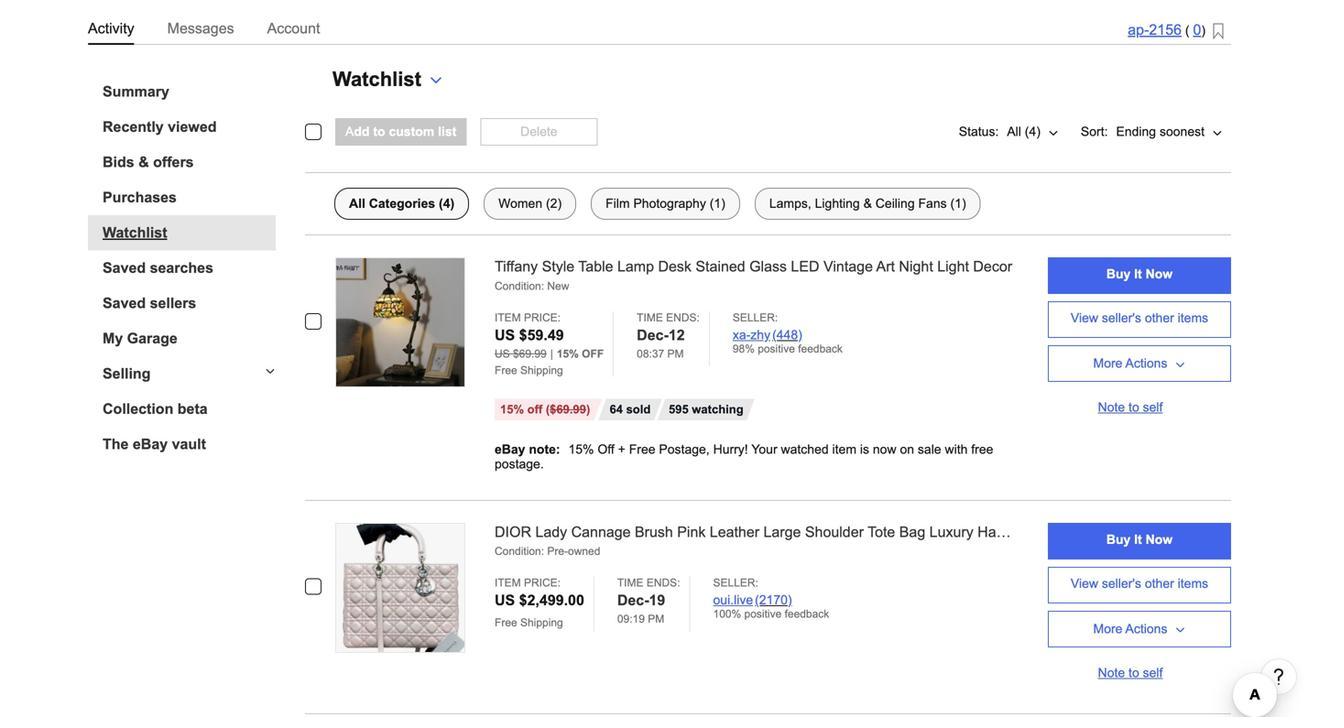 Task type: vqa. For each thing, say whether or not it's contained in the screenshot.
get inside the $92.99 Was: $99.99 7% off Buy 1, get 1 5% off with coupon
no



Task type: locate. For each thing, give the bounding box(es) containing it.
2 note from the top
[[1099, 666, 1126, 680]]

view seller's other items
[[1071, 311, 1209, 325], [1071, 577, 1209, 591]]

2 it from the top
[[1135, 533, 1143, 547]]

list
[[438, 125, 457, 139]]

feedback inside seller: xa-zhy (448) 98% positive feedback
[[799, 343, 843, 355]]

seller: inside seller: xa-zhy (448) 98% positive feedback
[[733, 311, 778, 324]]

) left make this page your my ebay homepage image
[[1202, 23, 1206, 38]]

dec- inside the time ends: dec-19 09:19 pm
[[618, 593, 649, 609]]

0 vertical spatial free
[[495, 364, 518, 377]]

item for $2,499.00
[[495, 577, 521, 589]]

style
[[542, 258, 575, 275]]

0 vertical spatial item
[[495, 311, 521, 324]]

dec- inside time ends: dec-12 08:37 pm
[[637, 327, 669, 344]]

1 vertical spatial now
[[1146, 533, 1173, 547]]

more
[[1094, 357, 1123, 371], [1094, 622, 1123, 636]]

1 horizontal spatial (
[[1186, 23, 1190, 38]]

time
[[637, 311, 663, 324], [618, 577, 644, 589]]

1 actions from the top
[[1126, 357, 1168, 371]]

saved sellers link
[[103, 295, 276, 312]]

0 horizontal spatial $69.99
[[513, 348, 547, 360]]

decor
[[974, 258, 1013, 275]]

1 vertical spatial to
[[1129, 401, 1140, 415]]

1 vertical spatial view seller's other items button
[[1049, 567, 1232, 604]]

1 now from the top
[[1146, 267, 1173, 281]]

0 vertical spatial positive
[[758, 343, 795, 355]]

seller: for dec-19
[[714, 577, 759, 589]]

1 other from the top
[[1146, 311, 1175, 325]]

) for $69.99
[[587, 403, 591, 416]]

1 vertical spatial view seller's other items
[[1071, 577, 1209, 591]]

) for 0
[[1202, 23, 1206, 38]]

0 vertical spatial ends:
[[667, 311, 700, 324]]

1 us from the top
[[495, 327, 515, 344]]

free down dior
[[495, 617, 518, 629]]

15% off + free postage, hurry! your watched item is now on sale with free postage.
[[495, 443, 994, 471]]

garage
[[127, 330, 178, 347]]

2 buy it now from the top
[[1107, 533, 1173, 547]]

purchases
[[103, 189, 177, 206]]

more for dior lady cannage brush pink leather large shoulder tote bag luxury handbag
[[1094, 622, 1123, 636]]

other
[[1146, 311, 1175, 325], [1146, 577, 1175, 591]]

note to self for dior lady cannage brush pink leather large shoulder tote bag luxury handbag
[[1099, 666, 1163, 680]]

09:19
[[618, 613, 645, 626]]

watchlist down purchases on the top left of the page
[[103, 225, 167, 241]]

1 vertical spatial more actions button
[[1049, 611, 1232, 648]]

seller: for dec-12
[[733, 311, 778, 324]]

2 buy it now button from the top
[[1049, 523, 1232, 560]]

view seller's other items for dior lady cannage brush pink leather large shoulder tote bag luxury handbag
[[1071, 577, 1209, 591]]

items
[[1178, 311, 1209, 325], [1178, 577, 1209, 591]]

time for dec-12
[[637, 311, 663, 324]]

art
[[877, 258, 895, 275]]

dior lady cannage brush pink leather large shoulder tote bag luxury handbag image
[[336, 524, 465, 652]]

2 view seller's other items from the top
[[1071, 577, 1209, 591]]

dec- for 19
[[618, 593, 649, 609]]

buy it now for tiffany style table lamp desk stained glass led vintage art night light decor
[[1107, 267, 1173, 281]]

price: inside item price: us $59.49 us $69.99 | 15% off free shipping
[[524, 311, 561, 324]]

1 vertical spatial more actions
[[1094, 622, 1168, 636]]

1 note to self button from the top
[[1049, 390, 1232, 426]]

(2170)
[[755, 594, 792, 608]]

delete
[[521, 125, 558, 139]]

1 vertical spatial item
[[495, 577, 521, 589]]

2 condition: from the top
[[495, 545, 544, 558]]

0 vertical spatial condition:
[[495, 280, 544, 292]]

1 items from the top
[[1178, 311, 1209, 325]]

2 view from the top
[[1071, 577, 1099, 591]]

add
[[346, 125, 370, 139]]

pm inside the time ends: dec-19 09:19 pm
[[648, 613, 665, 626]]

0 vertical spatial shipping
[[521, 364, 563, 377]]

seller: up xa-zhy link
[[733, 311, 778, 324]]

2 us from the top
[[495, 348, 510, 360]]

custom
[[389, 125, 435, 139]]

0 vertical spatial more actions
[[1094, 357, 1168, 371]]

item inside item price: us $59.49 us $69.99 | 15% off free shipping
[[495, 311, 521, 324]]

saved up saved sellers
[[103, 260, 146, 276]]

note:
[[529, 443, 561, 457]]

2 vertical spatial us
[[495, 593, 515, 609]]

1 vertical spatial us
[[495, 348, 510, 360]]

ends: up 19 at the bottom of the page
[[647, 577, 681, 589]]

12
[[669, 327, 685, 344]]

saved searches
[[103, 260, 214, 276]]

tiffany style table lamp desk stained glass led vintage art night light decor link
[[495, 258, 1014, 277]]

ending
[[1117, 125, 1157, 139]]

2 price: from the top
[[524, 577, 561, 589]]

0 vertical spatial actions
[[1126, 357, 1168, 371]]

is
[[861, 443, 870, 457]]

price: for $2,499.00
[[524, 577, 561, 589]]

ends: inside the time ends: dec-19 09:19 pm
[[647, 577, 681, 589]]

us
[[495, 327, 515, 344], [495, 348, 510, 360], [495, 593, 515, 609]]

$69.99 right the off
[[550, 403, 587, 416]]

1 vertical spatial buy it now
[[1107, 533, 1173, 547]]

0 vertical spatial $69.99
[[513, 348, 547, 360]]

1 more from the top
[[1094, 357, 1123, 371]]

0 vertical spatial view seller's other items
[[1071, 311, 1209, 325]]

shipping down $2,499.00 on the left of page
[[521, 617, 563, 629]]

1 vertical spatial shipping
[[521, 617, 563, 629]]

note to self
[[1099, 401, 1163, 415], [1099, 666, 1163, 680]]

1 buy from the top
[[1107, 267, 1131, 281]]

3 us from the top
[[495, 593, 515, 609]]

2 note to self from the top
[[1099, 666, 1163, 680]]

1 more actions button from the top
[[1049, 346, 1232, 382]]

item up $2,499.00 on the left of page
[[495, 577, 521, 589]]

0 vertical spatial time
[[637, 311, 663, 324]]

1 vertical spatial (
[[546, 403, 550, 416]]

1 more actions from the top
[[1094, 357, 1168, 371]]

time inside time ends: dec-12 08:37 pm
[[637, 311, 663, 324]]

0 vertical spatial )
[[1202, 23, 1206, 38]]

0 vertical spatial feedback
[[799, 343, 843, 355]]

positive down (448)
[[758, 343, 795, 355]]

note to self for tiffany style table lamp desk stained glass led vintage art night light decor
[[1099, 401, 1163, 415]]

ebay right the
[[133, 436, 168, 453]]

1 vertical spatial time
[[618, 577, 644, 589]]

1 horizontal spatial pm
[[668, 348, 684, 360]]

dior lady cannage brush pink leather large shoulder tote bag luxury handbag condition: pre-owned
[[495, 524, 1038, 558]]

0 vertical spatial 15%
[[557, 348, 579, 360]]

15% right |
[[557, 348, 579, 360]]

1 vertical spatial view
[[1071, 577, 1099, 591]]

condition: inside dior lady cannage brush pink leather large shoulder tote bag luxury handbag condition: pre-owned
[[495, 545, 544, 558]]

15% left off
[[569, 443, 594, 457]]

now
[[1146, 267, 1173, 281], [1146, 533, 1173, 547]]

2 other from the top
[[1146, 577, 1175, 591]]

ebay up postage.
[[495, 443, 526, 457]]

to for dior lady cannage brush pink leather large shoulder tote bag luxury handbag
[[1129, 666, 1140, 680]]

time up 09:19
[[618, 577, 644, 589]]

1 self from the top
[[1144, 401, 1163, 415]]

1 seller's from the top
[[1102, 311, 1142, 325]]

(448) link
[[773, 328, 803, 342]]

new
[[548, 280, 570, 292]]

0 vertical spatial view
[[1071, 311, 1099, 325]]

0 vertical spatial buy
[[1107, 267, 1131, 281]]

recently viewed link
[[103, 119, 276, 136]]

1 it from the top
[[1135, 267, 1143, 281]]

purchases link
[[103, 189, 276, 206]]

1 note to self from the top
[[1099, 401, 1163, 415]]

1 buy it now button from the top
[[1049, 258, 1232, 294]]

my garage link
[[103, 330, 276, 347]]

dec- up 09:19
[[618, 593, 649, 609]]

1 vertical spatial )
[[587, 403, 591, 416]]

ends: up 12
[[667, 311, 700, 324]]

seller: inside seller: oui.live (2170) 100% positive feedback
[[714, 577, 759, 589]]

pink
[[678, 524, 706, 541]]

15% inside 15% off + free postage, hurry! your watched item is now on sale with free postage.
[[569, 443, 594, 457]]

0 vertical spatial pm
[[668, 348, 684, 360]]

$69.99 left |
[[513, 348, 547, 360]]

buy it now for dior lady cannage brush pink leather large shoulder tote bag luxury handbag
[[1107, 533, 1173, 547]]

2 more actions button from the top
[[1049, 611, 1232, 648]]

1 horizontal spatial $69.99
[[550, 403, 587, 416]]

make this page your my ebay homepage image
[[1214, 23, 1225, 40]]

activity
[[88, 20, 134, 37]]

free
[[495, 364, 518, 377], [629, 443, 656, 457], [495, 617, 518, 629]]

0 vertical spatial dec-
[[637, 327, 669, 344]]

0 vertical spatial more
[[1094, 357, 1123, 371]]

it
[[1135, 267, 1143, 281], [1135, 533, 1143, 547]]

1 condition: from the top
[[495, 280, 544, 292]]

item price: us $2,499.00 free shipping
[[495, 577, 585, 629]]

( left 0
[[1186, 23, 1190, 38]]

2 item from the top
[[495, 577, 521, 589]]

view seller's other items button for tiffany style table lamp desk stained glass led vintage art night light decor
[[1049, 302, 1232, 338]]

0 horizontal spatial watchlist
[[103, 225, 167, 241]]

0 vertical spatial view seller's other items button
[[1049, 302, 1232, 338]]

1 horizontal spatial ebay
[[495, 443, 526, 457]]

( right the off
[[546, 403, 550, 416]]

1 vertical spatial feedback
[[785, 608, 830, 621]]

items for dior lady cannage brush pink leather large shoulder tote bag luxury handbag
[[1178, 577, 1209, 591]]

1 vertical spatial items
[[1178, 577, 1209, 591]]

2 seller's from the top
[[1102, 577, 1142, 591]]

pm down 19 at the bottom of the page
[[648, 613, 665, 626]]

feedback down (448)
[[799, 343, 843, 355]]

other for dior lady cannage brush pink leather large shoulder tote bag luxury handbag
[[1146, 577, 1175, 591]]

summary
[[103, 83, 169, 100]]

us for $2,499.00
[[495, 593, 515, 609]]

1 shipping from the top
[[521, 364, 563, 377]]

pm inside time ends: dec-12 08:37 pm
[[668, 348, 684, 360]]

2 vertical spatial free
[[495, 617, 518, 629]]

1 item from the top
[[495, 311, 521, 324]]

watchlist link
[[103, 225, 276, 242]]

1 saved from the top
[[103, 260, 146, 276]]

1 view seller's other items button from the top
[[1049, 302, 1232, 338]]

)
[[1202, 23, 1206, 38], [587, 403, 591, 416]]

item
[[833, 443, 857, 457]]

15% inside item price: us $59.49 us $69.99 | 15% off free shipping
[[557, 348, 579, 360]]

1 vertical spatial other
[[1146, 577, 1175, 591]]

2 now from the top
[[1146, 533, 1173, 547]]

now for dior lady cannage brush pink leather large shoulder tote bag luxury handbag
[[1146, 533, 1173, 547]]

us left $59.49
[[495, 327, 515, 344]]

it for dior lady cannage brush pink leather large shoulder tote bag luxury handbag
[[1135, 533, 1143, 547]]

1 vertical spatial more
[[1094, 622, 1123, 636]]

15% left the off
[[500, 403, 524, 416]]

0 vertical spatial saved
[[103, 260, 146, 276]]

view for tiffany style table lamp desk stained glass led vintage art night light decor
[[1071, 311, 1099, 325]]

account link
[[267, 17, 320, 40]]

buy it now button for tiffany style table lamp desk stained glass led vintage art night light decor
[[1049, 258, 1232, 294]]

0 vertical spatial seller:
[[733, 311, 778, 324]]

watchlist up add at the left top of the page
[[333, 68, 422, 90]]

time up 08:37
[[637, 311, 663, 324]]

price: up $59.49
[[524, 311, 561, 324]]

1 vertical spatial seller's
[[1102, 577, 1142, 591]]

0 vertical spatial self
[[1144, 401, 1163, 415]]

2 vertical spatial to
[[1129, 666, 1140, 680]]

2 actions from the top
[[1126, 622, 1168, 636]]

1 buy it now from the top
[[1107, 267, 1173, 281]]

dec- up 08:37
[[637, 327, 669, 344]]

1 vertical spatial note
[[1099, 666, 1126, 680]]

pm down 12
[[668, 348, 684, 360]]

(
[[1186, 23, 1190, 38], [546, 403, 550, 416]]

saved for saved searches
[[103, 260, 146, 276]]

now
[[873, 443, 897, 457]]

2 note to self button from the top
[[1049, 655, 1232, 692]]

0 vertical spatial more actions button
[[1049, 346, 1232, 382]]

watched
[[781, 443, 829, 457]]

595 watching
[[669, 403, 744, 416]]

desk
[[659, 258, 692, 275]]

0 vertical spatial buy it now
[[1107, 267, 1173, 281]]

) left 64
[[587, 403, 591, 416]]

ebay
[[133, 436, 168, 453], [495, 443, 526, 457]]

0 vertical spatial watchlist
[[333, 68, 422, 90]]

2 more actions from the top
[[1094, 622, 1168, 636]]

0 vertical spatial items
[[1178, 311, 1209, 325]]

actions for tiffany style table lamp desk stained glass led vintage art night light decor
[[1126, 357, 1168, 371]]

0 vertical spatial (
[[1186, 23, 1190, 38]]

0 vertical spatial note to self button
[[1049, 390, 1232, 426]]

1 vertical spatial price:
[[524, 577, 561, 589]]

collection beta
[[103, 401, 208, 418]]

1 view seller's other items from the top
[[1071, 311, 1209, 325]]

0 vertical spatial buy it now button
[[1049, 258, 1232, 294]]

0 vertical spatial other
[[1146, 311, 1175, 325]]

item inside item price: us $2,499.00 free shipping
[[495, 577, 521, 589]]

0 vertical spatial seller's
[[1102, 311, 1142, 325]]

price: for $59.49
[[524, 311, 561, 324]]

1 vertical spatial dec-
[[618, 593, 649, 609]]

us left $2,499.00 on the left of page
[[495, 593, 515, 609]]

1 vertical spatial free
[[629, 443, 656, 457]]

1 vertical spatial pm
[[648, 613, 665, 626]]

positive down (2170)
[[745, 608, 782, 621]]

1 vertical spatial 15%
[[500, 403, 524, 416]]

2 items from the top
[[1178, 577, 1209, 591]]

buy
[[1107, 267, 1131, 281], [1107, 533, 1131, 547]]

1 vertical spatial watchlist
[[103, 225, 167, 241]]

1 vertical spatial buy it now button
[[1049, 523, 1232, 560]]

seller: xa-zhy (448) 98% positive feedback
[[733, 311, 843, 355]]

light
[[938, 258, 970, 275]]

sort: ending soonest
[[1081, 125, 1205, 139]]

2 self from the top
[[1144, 666, 1163, 680]]

tiffany style table lamp desk stained glass led vintage art night light decor condition: new
[[495, 258, 1013, 292]]

1 horizontal spatial watchlist
[[333, 68, 422, 90]]

free inside 15% off + free postage, hurry! your watched item is now on sale with free postage.
[[629, 443, 656, 457]]

0 vertical spatial us
[[495, 327, 515, 344]]

2 shipping from the top
[[521, 617, 563, 629]]

1 horizontal spatial )
[[1202, 23, 1206, 38]]

1 vertical spatial buy
[[1107, 533, 1131, 547]]

1 price: from the top
[[524, 311, 561, 324]]

( inside ap-2156 ( 0 )
[[1186, 23, 1190, 38]]

1 vertical spatial seller:
[[714, 577, 759, 589]]

(4)
[[1025, 125, 1041, 139]]

free right +
[[629, 443, 656, 457]]

tote
[[868, 524, 896, 541]]

1 vertical spatial actions
[[1126, 622, 1168, 636]]

2 vertical spatial 15%
[[569, 443, 594, 457]]

us inside item price: us $2,499.00 free shipping
[[495, 593, 515, 609]]

more actions button for dior lady cannage brush pink leather large shoulder tote bag luxury handbag
[[1049, 611, 1232, 648]]

1 vertical spatial condition:
[[495, 545, 544, 558]]

hurry!
[[714, 443, 749, 457]]

1 vertical spatial saved
[[103, 295, 146, 312]]

price: inside item price: us $2,499.00 free shipping
[[524, 577, 561, 589]]

seller: up oui.live
[[714, 577, 759, 589]]

0 vertical spatial it
[[1135, 267, 1143, 281]]

watchlist button
[[333, 68, 444, 92]]

0 vertical spatial price:
[[524, 311, 561, 324]]

status: all (4)
[[959, 125, 1041, 139]]

2 view seller's other items button from the top
[[1049, 567, 1232, 604]]

64
[[610, 403, 623, 416]]

1 vertical spatial note to self
[[1099, 666, 1163, 680]]

feedback down (2170)
[[785, 608, 830, 621]]

0 vertical spatial note to self
[[1099, 401, 1163, 415]]

saved sellers
[[103, 295, 196, 312]]

dec- for 12
[[637, 327, 669, 344]]

item up $59.49
[[495, 311, 521, 324]]

buy for dior lady cannage brush pink leather large shoulder tote bag luxury handbag
[[1107, 533, 1131, 547]]

free up 15% off ( $69.99 )
[[495, 364, 518, 377]]

saved up my
[[103, 295, 146, 312]]

shipping down |
[[521, 364, 563, 377]]

positive inside seller: oui.live (2170) 100% positive feedback
[[745, 608, 782, 621]]

brush
[[635, 524, 673, 541]]

1 vertical spatial ends:
[[647, 577, 681, 589]]

soonest
[[1160, 125, 1205, 139]]

price: up $2,499.00 on the left of page
[[524, 577, 561, 589]]

0 vertical spatial to
[[373, 125, 385, 139]]

leather
[[710, 524, 760, 541]]

view
[[1071, 311, 1099, 325], [1071, 577, 1099, 591]]

0 horizontal spatial )
[[587, 403, 591, 416]]

actions for dior lady cannage brush pink leather large shoulder tote bag luxury handbag
[[1126, 622, 1168, 636]]

ends: for dec-12
[[667, 311, 700, 324]]

2 saved from the top
[[103, 295, 146, 312]]

1 view from the top
[[1071, 311, 1099, 325]]

summary link
[[103, 83, 276, 100]]

condition: down tiffany at top left
[[495, 280, 544, 292]]

1 vertical spatial it
[[1135, 533, 1143, 547]]

positive inside seller: xa-zhy (448) 98% positive feedback
[[758, 343, 795, 355]]

) inside ap-2156 ( 0 )
[[1202, 23, 1206, 38]]

0 horizontal spatial (
[[546, 403, 550, 416]]

2 buy from the top
[[1107, 533, 1131, 547]]

1 vertical spatial note to self button
[[1049, 655, 1232, 692]]

ends: inside time ends: dec-12 08:37 pm
[[667, 311, 700, 324]]

glass
[[750, 258, 787, 275]]

+
[[618, 443, 626, 457]]

us left |
[[495, 348, 510, 360]]

|
[[551, 348, 553, 360]]

1 vertical spatial positive
[[745, 608, 782, 621]]

0 vertical spatial note
[[1099, 401, 1126, 415]]

items for tiffany style table lamp desk stained glass led vintage art night light decor
[[1178, 311, 1209, 325]]

2 more from the top
[[1094, 622, 1123, 636]]

bids
[[103, 154, 134, 170]]

1 note from the top
[[1099, 401, 1126, 415]]

view seller's other items button
[[1049, 302, 1232, 338], [1049, 567, 1232, 604]]

seller's for dior lady cannage brush pink leather large shoulder tote bag luxury handbag
[[1102, 577, 1142, 591]]

1 vertical spatial self
[[1144, 666, 1163, 680]]

0 horizontal spatial pm
[[648, 613, 665, 626]]

time inside the time ends: dec-19 09:19 pm
[[618, 577, 644, 589]]

0 vertical spatial now
[[1146, 267, 1173, 281]]

condition: down dior
[[495, 545, 544, 558]]

price:
[[524, 311, 561, 324], [524, 577, 561, 589]]



Task type: describe. For each thing, give the bounding box(es) containing it.
luxury
[[930, 524, 974, 541]]

time ends: dec-19 09:19 pm
[[618, 577, 681, 626]]

98%
[[733, 343, 755, 355]]

64 sold
[[610, 403, 651, 416]]

to for tiffany style table lamp desk stained glass led vintage art night light decor
[[1129, 401, 1140, 415]]

ends: for dec-19
[[647, 577, 681, 589]]

note for dior lady cannage brush pink leather large shoulder tote bag luxury handbag
[[1099, 666, 1126, 680]]

more actions button for tiffany style table lamp desk stained glass led vintage art night light decor
[[1049, 346, 1232, 382]]

collection beta link
[[103, 401, 276, 418]]

add to custom list
[[346, 125, 457, 139]]

vault
[[172, 436, 206, 453]]

$69.99 inside item price: us $59.49 us $69.99 | 15% off free shipping
[[513, 348, 547, 360]]

saved searches link
[[103, 260, 276, 277]]

(2170) link
[[755, 594, 792, 608]]

activity link
[[88, 17, 134, 40]]

xa-zhy link
[[733, 328, 771, 342]]

view seller's other items button for dior lady cannage brush pink leather large shoulder tote bag luxury handbag
[[1049, 567, 1232, 604]]

the
[[103, 436, 129, 453]]

self for dior lady cannage brush pink leather large shoulder tote bag luxury handbag
[[1144, 666, 1163, 680]]

free inside item price: us $2,499.00 free shipping
[[495, 617, 518, 629]]

$59.49
[[519, 327, 564, 344]]

the ebay vault link
[[103, 436, 276, 453]]

sort:
[[1081, 125, 1109, 139]]

pm for 12
[[668, 348, 684, 360]]

to inside button
[[373, 125, 385, 139]]

recently viewed
[[103, 119, 217, 135]]

help, opens dialogs image
[[1270, 668, 1289, 686]]

sold
[[626, 403, 651, 416]]

now for tiffany style table lamp desk stained glass led vintage art night light decor
[[1146, 267, 1173, 281]]

postage,
[[659, 443, 710, 457]]

oui.live
[[714, 594, 754, 608]]

&
[[139, 154, 149, 170]]

watchlist inside popup button
[[333, 68, 422, 90]]

it for tiffany style table lamp desk stained glass led vintage art night light decor
[[1135, 267, 1143, 281]]

offers
[[153, 154, 194, 170]]

pre-
[[548, 545, 568, 558]]

pm for 19
[[648, 613, 665, 626]]

note to self button for tiffany style table lamp desk stained glass led vintage art night light decor
[[1049, 390, 1232, 426]]

more actions for dior lady cannage brush pink leather large shoulder tote bag luxury handbag
[[1094, 622, 1168, 636]]

tiffany style table lamp desk stained glass led vintage art night light decor image
[[336, 258, 465, 387]]

view for dior lady cannage brush pink leather large shoulder tote bag luxury handbag
[[1071, 577, 1099, 591]]

more actions for tiffany style table lamp desk stained glass led vintage art night light decor
[[1094, 357, 1168, 371]]

bids & offers
[[103, 154, 194, 170]]

recently
[[103, 119, 164, 135]]

buy it now button for dior lady cannage brush pink leather large shoulder tote bag luxury handbag
[[1049, 523, 1232, 560]]

xa-
[[733, 328, 751, 342]]

condition: inside tiffany style table lamp desk stained glass led vintage art night light decor condition: new
[[495, 280, 544, 292]]

ap-
[[1129, 22, 1150, 38]]

note to self button for dior lady cannage brush pink leather large shoulder tote bag luxury handbag
[[1049, 655, 1232, 692]]

on
[[900, 443, 915, 457]]

15% off ( $69.99 )
[[500, 403, 591, 416]]

( for $69.99
[[546, 403, 550, 416]]

handbag
[[978, 524, 1038, 541]]

all (4) button
[[999, 114, 1068, 150]]

( for 0
[[1186, 23, 1190, 38]]

messages link
[[167, 17, 234, 40]]

time for dec-19
[[618, 577, 644, 589]]

2156
[[1150, 22, 1182, 38]]

cannage
[[572, 524, 631, 541]]

1 vertical spatial $69.99
[[550, 403, 587, 416]]

account
[[267, 20, 320, 37]]

free inside item price: us $59.49 us $69.99 | 15% off free shipping
[[495, 364, 518, 377]]

note for tiffany style table lamp desk stained glass led vintage art night light decor
[[1099, 401, 1126, 415]]

night
[[900, 258, 934, 275]]

free
[[972, 443, 994, 457]]

other for tiffany style table lamp desk stained glass led vintage art night light decor
[[1146, 311, 1175, 325]]

bag
[[900, 524, 926, 541]]

vintage
[[824, 258, 873, 275]]

more for tiffany style table lamp desk stained glass led vintage art night light decor
[[1094, 357, 1123, 371]]

ending soonest button
[[1109, 114, 1232, 150]]

shipping inside item price: us $2,499.00 free shipping
[[521, 617, 563, 629]]

$2,499.00
[[519, 593, 585, 609]]

with
[[945, 443, 968, 457]]

zhy
[[751, 328, 771, 342]]

ap-2156 ( 0 )
[[1129, 22, 1206, 38]]

add to custom list button
[[335, 118, 467, 146]]

saved for saved sellers
[[103, 295, 146, 312]]

feedback inside seller: oui.live (2170) 100% positive feedback
[[785, 608, 830, 621]]

15% for 15% off ( $69.99 )
[[500, 403, 524, 416]]

ap-2156 link
[[1129, 22, 1182, 38]]

selling
[[103, 366, 151, 382]]

table
[[579, 258, 614, 275]]

sellers
[[150, 295, 196, 312]]

ebay note:
[[495, 443, 564, 457]]

off
[[598, 443, 615, 457]]

led
[[791, 258, 820, 275]]

08:37
[[637, 348, 665, 360]]

0
[[1194, 22, 1202, 38]]

beta
[[178, 401, 208, 418]]

view seller's other items for tiffany style table lamp desk stained glass led vintage art night light decor
[[1071, 311, 1209, 325]]

595
[[669, 403, 689, 416]]

collection
[[103, 401, 174, 418]]

oui.live link
[[714, 594, 754, 608]]

self for tiffany style table lamp desk stained glass led vintage art night light decor
[[1144, 401, 1163, 415]]

0 horizontal spatial ebay
[[133, 436, 168, 453]]

lady
[[536, 524, 567, 541]]

time ends: dec-12 08:37 pm
[[637, 311, 700, 360]]

watching
[[692, 403, 744, 416]]

100%
[[714, 608, 742, 621]]

shipping inside item price: us $59.49 us $69.99 | 15% off free shipping
[[521, 364, 563, 377]]

all
[[1008, 125, 1022, 139]]

15% for 15% off + free postage, hurry! your watched item is now on sale with free postage.
[[569, 443, 594, 457]]

19
[[649, 593, 666, 609]]

item for $59.49
[[495, 311, 521, 324]]

postage.
[[495, 457, 544, 471]]

buy for tiffany style table lamp desk stained glass led vintage art night light decor
[[1107, 267, 1131, 281]]

seller: oui.live (2170) 100% positive feedback
[[714, 577, 830, 621]]

seller's for tiffany style table lamp desk stained glass led vintage art night light decor
[[1102, 311, 1142, 325]]

viewed
[[168, 119, 217, 135]]

my
[[103, 330, 123, 347]]

shoulder
[[806, 524, 864, 541]]

us for $59.49
[[495, 327, 515, 344]]

the ebay vault
[[103, 436, 206, 453]]



